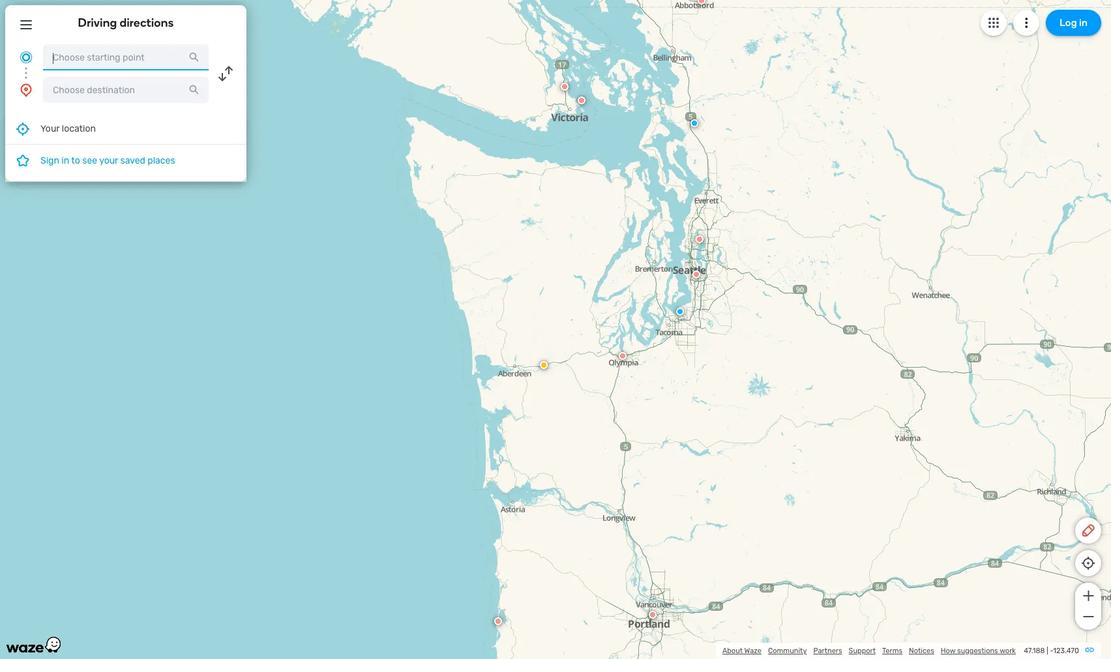 Task type: vqa. For each thing, say whether or not it's contained in the screenshot.
"Support" link
yes



Task type: locate. For each thing, give the bounding box(es) containing it.
waze
[[745, 647, 762, 655]]

1 horizontal spatial police image
[[691, 119, 699, 127]]

current location image
[[18, 50, 34, 65]]

0 vertical spatial police image
[[691, 119, 699, 127]]

0 horizontal spatial police image
[[676, 308, 684, 316]]

terms
[[882, 647, 903, 655]]

police image
[[691, 119, 699, 127], [676, 308, 684, 316]]

recenter image
[[15, 121, 31, 137]]

partners
[[814, 647, 842, 655]]

list box
[[5, 113, 247, 181]]

support
[[849, 647, 876, 655]]

suggestions
[[957, 647, 998, 655]]

road closed image
[[693, 271, 700, 279], [619, 352, 627, 360], [649, 611, 657, 619], [494, 618, 502, 625]]

driving
[[78, 16, 117, 30]]

1 vertical spatial police image
[[676, 308, 684, 316]]

star image
[[15, 153, 31, 168]]

47.188 | -123.470
[[1024, 647, 1079, 655]]

community link
[[768, 647, 807, 655]]

support link
[[849, 647, 876, 655]]

|
[[1047, 647, 1049, 655]]

hazard image
[[540, 361, 548, 369]]

zoom in image
[[1080, 588, 1097, 604]]

47.188
[[1024, 647, 1045, 655]]

about waze community partners support terms notices how suggestions work
[[723, 647, 1016, 655]]

partners link
[[814, 647, 842, 655]]

road closed image
[[698, 0, 706, 5], [561, 83, 569, 91], [578, 97, 586, 104], [696, 235, 704, 243]]

notices link
[[909, 647, 934, 655]]

link image
[[1085, 645, 1095, 655]]

how suggestions work link
[[941, 647, 1016, 655]]



Task type: describe. For each thing, give the bounding box(es) containing it.
work
[[1000, 647, 1016, 655]]

notices
[[909, 647, 934, 655]]

-
[[1050, 647, 1054, 655]]

terms link
[[882, 647, 903, 655]]

about waze link
[[723, 647, 762, 655]]

directions
[[120, 16, 174, 30]]

about
[[723, 647, 743, 655]]

Choose destination text field
[[43, 77, 209, 103]]

123.470
[[1054, 647, 1079, 655]]

driving directions
[[78, 16, 174, 30]]

Choose starting point text field
[[43, 44, 209, 70]]

pencil image
[[1081, 523, 1096, 539]]

location image
[[18, 82, 34, 98]]

zoom out image
[[1080, 609, 1097, 625]]

how
[[941, 647, 956, 655]]

community
[[768, 647, 807, 655]]



